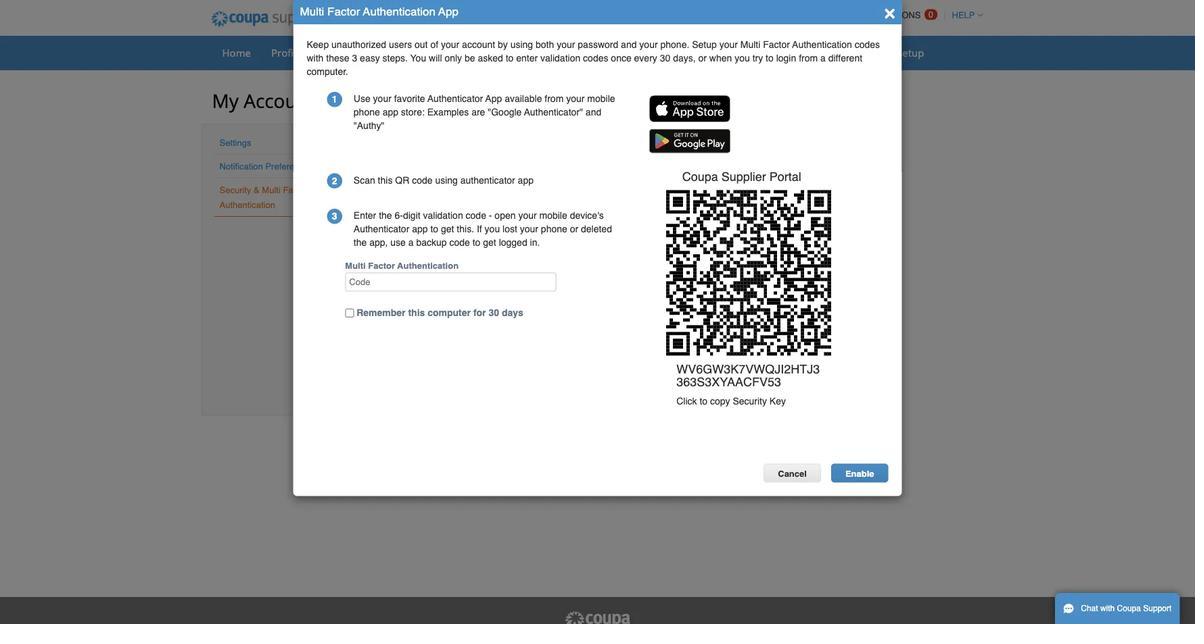Task type: vqa. For each thing, say whether or not it's contained in the screenshot.
top the Performance
no



Task type: locate. For each thing, give the bounding box(es) containing it.
keep
[[307, 39, 329, 50]]

2 vertical spatial security
[[733, 396, 767, 407]]

0 vertical spatial enter
[[354, 210, 376, 221]]

1 horizontal spatial when
[[709, 53, 732, 64]]

or
[[698, 53, 707, 64], [570, 224, 578, 235]]

multi up the keep
[[300, 5, 324, 18]]

authenticator"
[[524, 107, 583, 118]]

app left if
[[441, 213, 463, 229]]

my account security & multi factor authentication
[[212, 88, 537, 114]]

coupa
[[682, 170, 718, 184], [1117, 605, 1141, 614]]

to
[[506, 53, 514, 64], [766, 53, 774, 64], [430, 224, 438, 235], [473, 237, 480, 248], [558, 366, 565, 377], [700, 396, 707, 407]]

0 vertical spatial when
[[709, 53, 732, 64]]

authenticator down the 'logged'
[[464, 257, 520, 268]]

validation up this.
[[423, 210, 463, 221]]

0 vertical spatial will
[[429, 53, 442, 64]]

coupa down google play store multi factor authentication app image
[[682, 170, 718, 184]]

enable right cancel
[[845, 469, 874, 479]]

authentication down 'are'
[[431, 126, 533, 147]]

multi factor authentication down examples
[[344, 126, 533, 147]]

codes up different
[[855, 39, 880, 50]]

1 vertical spatial or
[[570, 224, 578, 235]]

3
[[352, 53, 357, 64], [332, 211, 337, 222]]

app up sheets
[[438, 5, 458, 18]]

2 horizontal spatial from
[[799, 53, 818, 64]]

be
[[465, 53, 475, 64], [524, 366, 534, 377]]

2 vertical spatial a
[[477, 366, 482, 377]]

using inside using sms, a code will be sent to your mobile phone number. enter verification code when prompted and select ok. sms rates apply.
[[424, 366, 449, 377]]

home
[[222, 46, 251, 60]]

0 vertical spatial using
[[510, 39, 533, 50]]

1 vertical spatial via
[[344, 321, 360, 338]]

0 horizontal spatial be
[[465, 53, 475, 64]]

and
[[621, 39, 637, 50], [586, 107, 601, 118], [512, 183, 527, 193], [563, 380, 579, 391]]

0 vertical spatial account
[[244, 88, 315, 114]]

1 horizontal spatial 3
[[352, 53, 357, 64]]

available down device's
[[541, 257, 579, 268]]

cancel
[[778, 469, 807, 479]]

security
[[320, 95, 366, 112], [219, 185, 251, 195], [733, 396, 767, 407]]

Multi Factor Authentication text field
[[345, 273, 556, 292]]

wv6gw3k7vwqji2htj3 363s3xyaacfv53 click to copy security key
[[676, 362, 820, 407]]

using for using sms, a code will be sent to your mobile phone number. enter verification code when prompted and select ok. sms rates apply.
[[424, 366, 449, 377]]

1 vertical spatial multi factor authentication
[[345, 261, 459, 271]]

this left the qr
[[378, 175, 393, 186]]

when right 'days,'
[[709, 53, 732, 64]]

using sms, a code will be sent to your mobile phone number. enter verification code when prompted and select ok. sms rates apply.
[[424, 366, 708, 391]]

2 horizontal spatial a
[[820, 53, 826, 64]]

account right both
[[418, 183, 450, 193]]

add-
[[837, 46, 859, 60]]

0 horizontal spatial this
[[378, 175, 393, 186]]

the left the 6-
[[379, 210, 392, 221]]

0 vertical spatial get
[[441, 224, 454, 235]]

phone inside enter the 6-digit validation code - open your mobile device's authenticator app to get this. if you lost your phone or deleted the app, use a backup code to get logged in.
[[541, 224, 567, 235]]

1 horizontal spatial from
[[581, 257, 600, 268]]

1 horizontal spatial coupa supplier portal image
[[564, 611, 631, 625]]

6-
[[395, 210, 403, 221]]

0 horizontal spatial account
[[244, 88, 315, 114]]

0 horizontal spatial validation
[[423, 210, 463, 221]]

0 horizontal spatial &
[[254, 185, 260, 195]]

mobile inside "using an authenticator app available from your mobile phone app store"
[[624, 257, 652, 268]]

authenticator
[[428, 93, 483, 104], [363, 213, 438, 229], [354, 224, 409, 235], [464, 257, 520, 268]]

codes down password
[[583, 53, 608, 64]]

code down the sms,
[[472, 380, 493, 391]]

out
[[415, 39, 428, 50]]

0 vertical spatial using
[[424, 257, 449, 268]]

account down profile link
[[244, 88, 315, 114]]

and inside using sms, a code will be sent to your mobile phone number. enter verification code when prompted and select ok. sms rates apply.
[[563, 380, 579, 391]]

1 vertical spatial validation
[[423, 210, 463, 221]]

a left different
[[820, 53, 826, 64]]

mobile inside enter the 6-digit validation code - open your mobile device's authenticator app to get this. if you lost your phone or deleted the app, use a backup code to get logged in.
[[539, 210, 567, 221]]

1 horizontal spatial codes
[[855, 39, 880, 50]]

via for via sms
[[344, 321, 360, 338]]

1 vertical spatial from
[[545, 93, 564, 104]]

days,
[[673, 53, 696, 64]]

0 vertical spatial be
[[465, 53, 475, 64]]

chat
[[1081, 605, 1098, 614]]

authenticator up examples
[[428, 93, 483, 104]]

factor inside my account security & multi factor authentication
[[413, 95, 449, 112]]

security down notification at top left
[[219, 185, 251, 195]]

factor down store:
[[383, 126, 427, 147]]

to left the copy in the right of the page
[[700, 396, 707, 407]]

1 via from the top
[[344, 213, 360, 229]]

cancel button
[[764, 464, 821, 483]]

1 horizontal spatial a
[[477, 366, 482, 377]]

and right (login)
[[512, 183, 527, 193]]

for right computer
[[473, 308, 486, 319]]

2 via from the top
[[344, 321, 360, 338]]

get down disabled
[[483, 237, 496, 248]]

when inside keep unauthorized users out of your account by using both your password and your phone. setup your multi factor authentication codes with these 3 easy steps. you will only be asked to enter validation codes once every 30 days, or when you try to login from a different computer.
[[709, 53, 732, 64]]

0 horizontal spatial you
[[485, 224, 500, 235]]

None checkbox
[[355, 259, 364, 268]]

payment
[[529, 183, 564, 193]]

different
[[828, 53, 862, 64]]

you left try on the right top of page
[[735, 53, 750, 64]]

business performance link
[[641, 43, 764, 63]]

0 vertical spatial codes
[[855, 39, 880, 50]]

or down device's
[[570, 224, 578, 235]]

a right the sms,
[[477, 366, 482, 377]]

settings
[[219, 138, 251, 148]]

0 vertical spatial 3
[[352, 53, 357, 64]]

enter up apply. at the right of the page
[[685, 366, 708, 377]]

code right the qr
[[412, 175, 433, 186]]

using up verification
[[424, 366, 449, 377]]

authentication inside security & multi factor authentication
[[219, 200, 275, 210]]

1 horizontal spatial &
[[369, 95, 378, 112]]

and inside use your favorite authenticator app available from your mobile phone app store: examples are "google authenticator" and "authy"
[[586, 107, 601, 118]]

factor up unauthorized
[[327, 5, 360, 18]]

0 horizontal spatial when
[[495, 380, 518, 391]]

using inside "using an authenticator app available from your mobile phone app store"
[[424, 257, 449, 268]]

for
[[385, 183, 395, 193], [473, 308, 486, 319]]

the left app,
[[354, 237, 367, 248]]

via for via authenticator app disabled
[[344, 213, 360, 229]]

0 horizontal spatial or
[[570, 224, 578, 235]]

account
[[244, 88, 315, 114], [418, 183, 450, 193]]

coupa left support
[[1117, 605, 1141, 614]]

30 left days
[[489, 308, 499, 319]]

app down in.
[[522, 257, 539, 268]]

"authy"
[[354, 120, 385, 131]]

app inside "using an authenticator app available from your mobile phone app store"
[[683, 257, 699, 268]]

1 horizontal spatial using
[[510, 39, 533, 50]]

use
[[354, 93, 370, 104]]

via down enable for both account access (login) and payment changes radio
[[344, 213, 360, 229]]

supplier
[[722, 170, 766, 184]]

0 vertical spatial sms
[[363, 321, 387, 338]]

30 down phone.
[[660, 53, 670, 64]]

from right login at the top right of the page
[[799, 53, 818, 64]]

0 vertical spatial the
[[379, 210, 392, 221]]

security inside my account security & multi factor authentication
[[320, 95, 366, 112]]

changes
[[566, 183, 602, 193]]

available up "google
[[505, 93, 542, 104]]

multi down the notification preferences link
[[262, 185, 281, 195]]

access
[[452, 183, 480, 193]]

using up store
[[424, 257, 449, 268]]

from down deleted
[[581, 257, 600, 268]]

1 vertical spatial sms
[[628, 380, 649, 391]]

code
[[412, 175, 433, 186], [466, 210, 486, 221], [449, 237, 470, 248], [485, 366, 505, 377], [472, 380, 493, 391]]

Enable only for Payment Changes (Required for changing Legal Entity or Remit-To) radio
[[344, 161, 353, 179]]

enter
[[354, 210, 376, 221], [685, 366, 708, 377]]

1 vertical spatial security
[[219, 185, 251, 195]]

0 vertical spatial available
[[505, 93, 542, 104]]

1 vertical spatial coupa
[[1117, 605, 1141, 614]]

from inside keep unauthorized users out of your account by using both your password and your phone. setup your multi factor authentication codes with these 3 easy steps. you will only be asked to enter validation codes once every 30 days, or when you try to login from a different computer.
[[799, 53, 818, 64]]

security up "authy"
[[320, 95, 366, 112]]

0 vertical spatial validation
[[540, 53, 580, 64]]

factor down preferences
[[283, 185, 308, 195]]

authenticator up app,
[[354, 224, 409, 235]]

factor down "you"
[[413, 95, 449, 112]]

be left "sent"
[[524, 366, 534, 377]]

add-ons
[[837, 46, 877, 60]]

1 vertical spatial codes
[[583, 53, 608, 64]]

factor up login at the top right of the page
[[763, 39, 790, 50]]

a right use
[[408, 237, 414, 248]]

0 vertical spatial this
[[378, 175, 393, 186]]

security left key
[[733, 396, 767, 407]]

using right both
[[435, 175, 458, 186]]

authenticator inside use your favorite authenticator app available from your mobile phone app store: examples are "google authenticator" and "authy"
[[428, 93, 483, 104]]

"google
[[488, 107, 522, 118]]

app inside "using an authenticator app available from your mobile phone app store"
[[522, 257, 539, 268]]

authentication
[[363, 5, 435, 18], [792, 39, 852, 50], [453, 95, 537, 112], [431, 126, 533, 147], [219, 200, 275, 210], [397, 261, 459, 271]]

0 horizontal spatial get
[[441, 224, 454, 235]]

add-ons link
[[829, 43, 885, 63]]

to inside wv6gw3k7vwqji2htj3 363s3xyaacfv53 click to copy security key
[[700, 396, 707, 407]]

1 horizontal spatial enter
[[685, 366, 708, 377]]

sms
[[363, 321, 387, 338], [628, 380, 649, 391]]

2 vertical spatial from
[[581, 257, 600, 268]]

0 vertical spatial 30
[[660, 53, 670, 64]]

via down remember
[[344, 321, 360, 338]]

0 horizontal spatial with
[[307, 53, 324, 64]]

1 vertical spatial 30
[[489, 308, 499, 319]]

1 vertical spatial using
[[424, 366, 449, 377]]

to right "sent"
[[558, 366, 565, 377]]

0 vertical spatial via
[[344, 213, 360, 229]]

with right chat
[[1100, 605, 1115, 614]]

available inside "using an authenticator app available from your mobile phone app store"
[[541, 257, 579, 268]]

& down the notification preferences link
[[254, 185, 260, 195]]

× button
[[884, 1, 895, 22]]

scan
[[354, 175, 375, 186]]

authentication down notification at top left
[[219, 200, 275, 210]]

sms down remember
[[363, 321, 387, 338]]

0 vertical spatial coupa
[[682, 170, 718, 184]]

every
[[634, 53, 657, 64]]

1 vertical spatial &
[[254, 185, 260, 195]]

0 horizontal spatial from
[[545, 93, 564, 104]]

home link
[[213, 43, 260, 63]]

1 horizontal spatial account
[[418, 183, 450, 193]]

will down of
[[429, 53, 442, 64]]

setup up 'days,'
[[692, 39, 717, 50]]

1 horizontal spatial or
[[698, 53, 707, 64]]

1 vertical spatial you
[[485, 224, 500, 235]]

when
[[709, 53, 732, 64], [495, 380, 518, 391]]

multi right use
[[381, 95, 410, 112]]

profile
[[271, 46, 302, 60]]

1 vertical spatial using
[[435, 175, 458, 186]]

ons
[[859, 46, 877, 60]]

preferences
[[265, 161, 313, 171]]

1 vertical spatial enter
[[685, 366, 708, 377]]

3 down unauthorized
[[352, 53, 357, 64]]

1 horizontal spatial 30
[[660, 53, 670, 64]]

invoices link
[[522, 43, 577, 63]]

easy
[[360, 53, 380, 64]]

phone inside "using an authenticator app available from your mobile phone app store"
[[654, 257, 681, 268]]

with inside button
[[1100, 605, 1115, 614]]

1 horizontal spatial sms
[[628, 380, 649, 391]]

& up "authy"
[[369, 95, 378, 112]]

1 vertical spatial the
[[354, 237, 367, 248]]

0 horizontal spatial a
[[408, 237, 414, 248]]

chat with coupa support
[[1081, 605, 1172, 614]]

qr
[[395, 175, 409, 186]]

this left computer
[[408, 308, 425, 319]]

(login)
[[482, 183, 510, 193]]

from up authenticator"
[[545, 93, 564, 104]]

1 horizontal spatial the
[[379, 210, 392, 221]]

2 vertical spatial enable
[[845, 469, 874, 479]]

1 vertical spatial account
[[418, 183, 450, 193]]

use your favorite authenticator app available from your mobile phone app store: examples are "google authenticator" and "authy"
[[354, 93, 615, 131]]

None checkbox
[[345, 305, 354, 322]]

code down this.
[[449, 237, 470, 248]]

unauthorized
[[331, 39, 386, 50]]

will up prompted at the left bottom of page
[[508, 366, 521, 377]]

2 horizontal spatial security
[[733, 396, 767, 407]]

1 vertical spatial available
[[541, 257, 579, 268]]

business
[[650, 46, 691, 60]]

enter up app,
[[354, 210, 376, 221]]

1 horizontal spatial security
[[320, 95, 366, 112]]

using
[[510, 39, 533, 50], [435, 175, 458, 186]]

multi inside security & multi factor authentication
[[262, 185, 281, 195]]

0 vertical spatial with
[[307, 53, 324, 64]]

1 horizontal spatial you
[[735, 53, 750, 64]]

and right authenticator"
[[586, 107, 601, 118]]

0 vertical spatial a
[[820, 53, 826, 64]]

be inside using sms, a code will be sent to your mobile phone number. enter verification code when prompted and select ok. sms rates apply.
[[524, 366, 534, 377]]

0 horizontal spatial coupa supplier portal image
[[202, 2, 376, 36]]

to down by at the top left of page
[[506, 53, 514, 64]]

authentication down asked
[[453, 95, 537, 112]]

use
[[390, 237, 406, 248]]

1 vertical spatial enable
[[368, 258, 396, 268]]

multi up try on the right top of page
[[740, 39, 760, 50]]

setup right ons
[[897, 46, 924, 60]]

validation
[[540, 53, 580, 64], [423, 210, 463, 221]]

multi factor authentication
[[344, 126, 533, 147], [345, 261, 459, 271]]

app inside use your favorite authenticator app available from your mobile phone app store: examples are "google authenticator" and "authy"
[[383, 107, 398, 118]]

1 vertical spatial 3
[[332, 211, 337, 222]]

3 down 2
[[332, 211, 337, 222]]

phone inside use your favorite authenticator app available from your mobile phone app store: examples are "google authenticator" and "authy"
[[354, 107, 380, 118]]

0 horizontal spatial security
[[219, 185, 251, 195]]

validation down both
[[540, 53, 580, 64]]

with down the keep
[[307, 53, 324, 64]]

and up once
[[621, 39, 637, 50]]

multi factor authentication down use
[[345, 261, 459, 271]]

authenticator inside enter the 6-digit validation code - open your mobile device's authenticator app to get this. if you lost your phone or deleted the app, use a backup code to get logged in.
[[354, 224, 409, 235]]

1 horizontal spatial coupa
[[1117, 605, 1141, 614]]

1 vertical spatial this
[[408, 308, 425, 319]]

lost
[[503, 224, 517, 235]]

and left select
[[563, 380, 579, 391]]

30
[[660, 53, 670, 64], [489, 308, 499, 319]]

authentication up different
[[792, 39, 852, 50]]

orders
[[322, 46, 355, 60]]

disabled
[[466, 216, 500, 228]]

sent
[[537, 366, 555, 377]]

30 inside keep unauthorized users out of your account by using both your password and your phone. setup your multi factor authentication codes with these 3 easy steps. you will only be asked to enter validation codes once every 30 days, or when you try to login from a different computer.
[[660, 53, 670, 64]]

coupa supplier portal image
[[202, 2, 376, 36], [564, 611, 631, 625]]

1 vertical spatial when
[[495, 380, 518, 391]]

using up enter
[[510, 39, 533, 50]]

apple app store multi factor authentication app image
[[649, 95, 730, 122]]

apply.
[[675, 380, 699, 391]]

0 vertical spatial from
[[799, 53, 818, 64]]

by
[[498, 39, 508, 50]]

1 vertical spatial a
[[408, 237, 414, 248]]

1 horizontal spatial will
[[508, 366, 521, 377]]

0 horizontal spatial sms
[[363, 321, 387, 338]]

0 horizontal spatial will
[[429, 53, 442, 64]]

app up "google
[[485, 93, 502, 104]]

when inside using sms, a code will be sent to your mobile phone number. enter verification code when prompted and select ok. sms rates apply.
[[495, 380, 518, 391]]

when left prompted at the left bottom of page
[[495, 380, 518, 391]]

enable down app,
[[368, 258, 396, 268]]

2 using from the top
[[424, 366, 449, 377]]

0 vertical spatial &
[[369, 95, 378, 112]]

be down account
[[465, 53, 475, 64]]

get
[[441, 224, 454, 235], [483, 237, 496, 248]]

or right 'days,'
[[698, 53, 707, 64]]

enable right enable for both account access (login) and payment changes radio
[[355, 183, 383, 193]]

1 vertical spatial coupa supplier portal image
[[564, 611, 631, 625]]

0 horizontal spatial setup
[[692, 39, 717, 50]]

1 using from the top
[[424, 257, 449, 268]]

for left both
[[385, 183, 395, 193]]

1 horizontal spatial be
[[524, 366, 534, 377]]

code right the sms,
[[485, 366, 505, 377]]

phone
[[354, 107, 380, 118], [541, 224, 567, 235], [654, 257, 681, 268], [620, 366, 646, 377]]

sms right ok.
[[628, 380, 649, 391]]

1 vertical spatial with
[[1100, 605, 1115, 614]]

1 vertical spatial for
[[473, 308, 486, 319]]



Task type: describe. For each thing, give the bounding box(es) containing it.
copy
[[710, 396, 730, 407]]

authenticator
[[460, 175, 515, 186]]

ok.
[[609, 380, 625, 391]]

a inside keep unauthorized users out of your account by using both your password and your phone. setup your multi factor authentication codes with these 3 easy steps. you will only be asked to enter validation codes once every 30 days, or when you try to login from a different computer.
[[820, 53, 826, 64]]

remember
[[357, 308, 406, 319]]

service/time sheets link
[[367, 43, 479, 63]]

0 vertical spatial enable
[[355, 183, 383, 193]]

from inside use your favorite authenticator app available from your mobile phone app store: examples are "google authenticator" and "authy"
[[545, 93, 564, 104]]

sms inside using sms, a code will be sent to your mobile phone number. enter verification code when prompted and select ok. sms rates apply.
[[628, 380, 649, 391]]

orders link
[[313, 43, 364, 63]]

digit
[[403, 210, 420, 221]]

authentication up users
[[363, 5, 435, 18]]

deleted
[[581, 224, 612, 235]]

your inside using sms, a code will be sent to your mobile phone number. enter verification code when prompted and select ok. sms rates apply.
[[568, 366, 586, 377]]

authenticator inside "using an authenticator app available from your mobile phone app store"
[[464, 257, 520, 268]]

app,
[[369, 237, 388, 248]]

or inside enter the 6-digit validation code - open your mobile device's authenticator app to get this. if you lost your phone or deleted the app, use a backup code to get logged in.
[[570, 224, 578, 235]]

sourcing link
[[767, 43, 826, 63]]

this for scan
[[378, 175, 393, 186]]

a inside using sms, a code will be sent to your mobile phone number. enter verification code when prompted and select ok. sms rates apply.
[[477, 366, 482, 377]]

scan this qr code using authenticator app
[[354, 175, 534, 186]]

select
[[582, 380, 607, 391]]

available inside use your favorite authenticator app available from your mobile phone app store: examples are "google authenticator" and "authy"
[[505, 93, 542, 104]]

if
[[477, 224, 482, 235]]

app inside use your favorite authenticator app available from your mobile phone app store: examples are "google authenticator" and "authy"
[[485, 93, 502, 104]]

and inside keep unauthorized users out of your account by using both your password and your phone. setup your multi factor authentication codes with these 3 easy steps. you will only be asked to enter validation codes once every 30 days, or when you try to login from a different computer.
[[621, 39, 637, 50]]

1
[[332, 94, 337, 105]]

will inside using sms, a code will be sent to your mobile phone number. enter verification code when prompted and select ok. sms rates apply.
[[508, 366, 521, 377]]

0 horizontal spatial 3
[[332, 211, 337, 222]]

of
[[430, 39, 438, 50]]

invoices
[[530, 46, 569, 60]]

validation inside keep unauthorized users out of your account by using both your password and your phone. setup your multi factor authentication codes with these 3 easy steps. you will only be asked to enter validation codes once every 30 days, or when you try to login from a different computer.
[[540, 53, 580, 64]]

remember this computer for 30 days
[[357, 308, 523, 319]]

will inside keep unauthorized users out of your account by using both your password and your phone. setup your multi factor authentication codes with these 3 easy steps. you will only be asked to enter validation codes once every 30 days, or when you try to login from a different computer.
[[429, 53, 442, 64]]

both
[[536, 39, 554, 50]]

these
[[326, 53, 349, 64]]

in.
[[530, 237, 540, 248]]

store
[[424, 271, 445, 282]]

0 horizontal spatial the
[[354, 237, 367, 248]]

enter inside enter the 6-digit validation code - open your mobile device's authenticator app to get this. if you lost your phone or deleted the app, use a backup code to get logged in.
[[354, 210, 376, 221]]

code up if
[[466, 210, 486, 221]]

wv6gw3k7vwqji2htj3
[[676, 362, 820, 376]]

number.
[[649, 366, 683, 377]]

coupa inside button
[[1117, 605, 1141, 614]]

using for using an authenticator app available from your mobile phone app store
[[424, 257, 449, 268]]

multi inside my account security & multi factor authentication
[[381, 95, 410, 112]]

factor inside security & multi factor authentication
[[283, 185, 308, 195]]

factor down app,
[[368, 261, 395, 271]]

you
[[410, 53, 426, 64]]

an
[[451, 257, 462, 268]]

device's
[[570, 210, 604, 221]]

security inside security & multi factor authentication
[[219, 185, 251, 195]]

catalogs link
[[580, 43, 638, 63]]

portal
[[770, 170, 801, 184]]

security & multi factor authentication
[[219, 185, 308, 210]]

service/time
[[375, 46, 436, 60]]

you inside keep unauthorized users out of your account by using both your password and your phone. setup your multi factor authentication codes with these 3 easy steps. you will only be asked to enter validation codes once every 30 days, or when you try to login from a different computer.
[[735, 53, 750, 64]]

this for remember
[[408, 308, 425, 319]]

a inside enter the 6-digit validation code - open your mobile device's authenticator app to get this. if you lost your phone or deleted the app, use a backup code to get logged in.
[[408, 237, 414, 248]]

363s3xyaacfv53
[[676, 376, 781, 390]]

your inside "using an authenticator app available from your mobile phone app store"
[[603, 257, 621, 268]]

to inside using sms, a code will be sent to your mobile phone number. enter verification code when prompted and select ok. sms rates apply.
[[558, 366, 565, 377]]

3 inside keep unauthorized users out of your account by using both your password and your phone. setup your multi factor authentication codes with these 3 easy steps. you will only be asked to enter validation codes once every 30 days, or when you try to login from a different computer.
[[352, 53, 357, 64]]

profile link
[[262, 43, 311, 63]]

validation inside enter the 6-digit validation code - open your mobile device's authenticator app to get this. if you lost your phone or deleted the app, use a backup code to get logged in.
[[423, 210, 463, 221]]

days
[[502, 308, 523, 319]]

security & multi factor authentication link
[[219, 185, 308, 210]]

phone inside using sms, a code will be sent to your mobile phone number. enter verification code when prompted and select ok. sms rates apply.
[[620, 366, 646, 377]]

0 horizontal spatial coupa
[[682, 170, 718, 184]]

multi up the enable only for payment changes (required for changing legal entity or remit-to) radio
[[344, 126, 379, 147]]

store:
[[401, 107, 425, 118]]

logged
[[499, 237, 527, 248]]

keep unauthorized users out of your account by using both your password and your phone. setup your multi factor authentication codes with these 3 easy steps. you will only be asked to enter validation codes once every 30 days, or when you try to login from a different computer.
[[307, 39, 880, 77]]

coupa supplier portal
[[682, 170, 801, 184]]

be inside keep unauthorized users out of your account by using both your password and your phone. setup your multi factor authentication codes with these 3 easy steps. you will only be asked to enter validation codes once every 30 days, or when you try to login from a different computer.
[[465, 53, 475, 64]]

enable inside button
[[845, 469, 874, 479]]

service/time sheets
[[375, 46, 470, 60]]

key
[[770, 396, 786, 407]]

1 horizontal spatial setup
[[897, 46, 924, 60]]

0 vertical spatial for
[[385, 183, 395, 193]]

using an authenticator app available from your mobile phone app store
[[424, 257, 699, 282]]

catalogs
[[589, 46, 629, 60]]

setup inside keep unauthorized users out of your account by using both your password and your phone. setup your multi factor authentication codes with these 3 easy steps. you will only be asked to enter validation codes once every 30 days, or when you try to login from a different computer.
[[692, 39, 717, 50]]

authentication inside keep unauthorized users out of your account by using both your password and your phone. setup your multi factor authentication codes with these 3 easy steps. you will only be asked to enter validation codes once every 30 days, or when you try to login from a different computer.
[[792, 39, 852, 50]]

or inside keep unauthorized users out of your account by using both your password and your phone. setup your multi factor authentication codes with these 3 easy steps. you will only be asked to enter validation codes once every 30 days, or when you try to login from a different computer.
[[698, 53, 707, 64]]

with inside keep unauthorized users out of your account by using both your password and your phone. setup your multi factor authentication codes with these 3 easy steps. you will only be asked to enter validation codes once every 30 days, or when you try to login from a different computer.
[[307, 53, 324, 64]]

settings link
[[219, 138, 251, 148]]

enable button
[[831, 464, 888, 483]]

notification preferences
[[219, 161, 313, 171]]

via authenticator app disabled
[[344, 213, 500, 229]]

mobile inside use your favorite authenticator app available from your mobile phone app store: examples are "google authenticator" and "authy"
[[587, 93, 615, 104]]

authentication inside my account security & multi factor authentication
[[453, 95, 537, 112]]

mobile inside using sms, a code will be sent to your mobile phone number. enter verification code when prompted and select ok. sms rates apply.
[[589, 366, 617, 377]]

account
[[462, 39, 495, 50]]

open
[[495, 210, 516, 221]]

factor inside keep unauthorized users out of your account by using both your password and your phone. setup your multi factor authentication codes with these 3 easy steps. you will only be asked to enter validation codes once every 30 days, or when you try to login from a different computer.
[[763, 39, 790, 50]]

to right try on the right top of page
[[766, 53, 774, 64]]

only
[[445, 53, 462, 64]]

this.
[[457, 224, 474, 235]]

sourcing
[[776, 46, 817, 60]]

users
[[389, 39, 412, 50]]

examples
[[427, 107, 469, 118]]

you inside enter the 6-digit validation code - open your mobile device's authenticator app to get this. if you lost your phone or deleted the app, use a backup code to get logged in.
[[485, 224, 500, 235]]

authentication up store
[[397, 261, 459, 271]]

multi inside keep unauthorized users out of your account by using both your password and your phone. setup your multi factor authentication codes with these 3 easy steps. you will only be asked to enter validation codes once every 30 days, or when you try to login from a different computer.
[[740, 39, 760, 50]]

sheets
[[439, 46, 470, 60]]

from inside "using an authenticator app available from your mobile phone app store"
[[581, 257, 600, 268]]

performance
[[694, 46, 755, 60]]

Enable for Both Account Access (Login) and Payment Changes radio
[[344, 181, 353, 199]]

enter inside using sms, a code will be sent to your mobile phone number. enter verification code when prompted and select ok. sms rates apply.
[[685, 366, 708, 377]]

both
[[398, 183, 416, 193]]

computer
[[428, 308, 471, 319]]

multi up remember
[[345, 261, 366, 271]]

2
[[332, 176, 337, 186]]

×
[[884, 1, 895, 22]]

using inside keep unauthorized users out of your account by using both your password and your phone. setup your multi factor authentication codes with these 3 easy steps. you will only be asked to enter validation codes once every 30 days, or when you try to login from a different computer.
[[510, 39, 533, 50]]

security inside wv6gw3k7vwqji2htj3 363s3xyaacfv53 click to copy security key
[[733, 396, 767, 407]]

1 horizontal spatial for
[[473, 308, 486, 319]]

app inside enter the 6-digit validation code - open your mobile device's authenticator app to get this. if you lost your phone or deleted the app, use a backup code to get logged in.
[[412, 224, 428, 235]]

0 horizontal spatial 30
[[489, 308, 499, 319]]

password
[[578, 39, 618, 50]]

1 horizontal spatial get
[[483, 237, 496, 248]]

-
[[489, 210, 492, 221]]

via sms
[[344, 321, 390, 338]]

once
[[611, 53, 631, 64]]

to up backup
[[430, 224, 438, 235]]

& inside my account security & multi factor authentication
[[369, 95, 378, 112]]

computer.
[[307, 66, 348, 77]]

to down if
[[473, 237, 480, 248]]

enter the 6-digit validation code - open your mobile device's authenticator app to get this. if you lost your phone or deleted the app, use a backup code to get logged in.
[[354, 210, 612, 248]]

asn link
[[482, 43, 519, 63]]

business performance
[[650, 46, 755, 60]]

click
[[676, 396, 697, 407]]

prompted
[[521, 380, 561, 391]]

google play store multi factor authentication app image
[[649, 129, 731, 153]]

0 vertical spatial multi factor authentication
[[344, 126, 533, 147]]

& inside security & multi factor authentication
[[254, 185, 260, 195]]

authenticator up use
[[363, 213, 438, 229]]

0 vertical spatial coupa supplier portal image
[[202, 2, 376, 36]]

multi factor authentication app
[[300, 5, 458, 18]]



